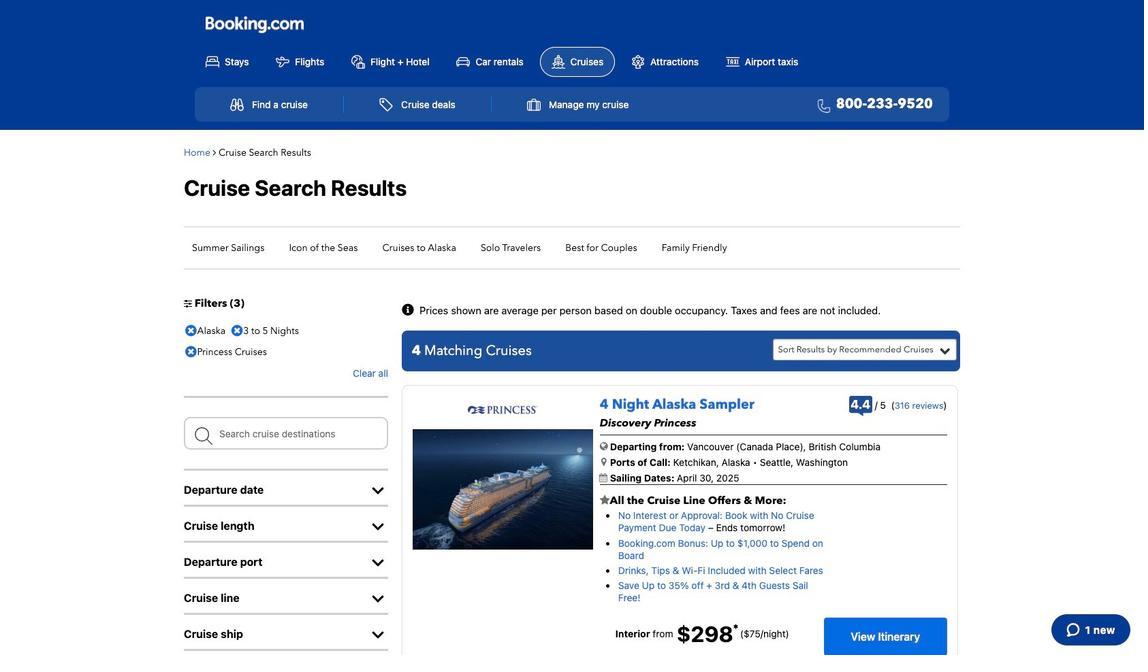 Task type: locate. For each thing, give the bounding box(es) containing it.
princess cruises image
[[468, 401, 538, 420]]

info label image
[[402, 304, 417, 317]]

main content
[[177, 137, 967, 656]]

times circle image
[[182, 322, 200, 342], [182, 343, 200, 363]]

sliders image
[[184, 299, 192, 309]]

0 vertical spatial times circle image
[[182, 322, 200, 342]]

star image
[[600, 495, 610, 506]]

discovery princess image
[[413, 430, 593, 550]]

prices shown are average per person based on double occupancy. taxes and fees are not included. element
[[420, 306, 881, 316]]

times circle image
[[228, 322, 246, 342]]

None field
[[184, 418, 388, 450]]

1 vertical spatial times circle image
[[182, 343, 200, 363]]

Search cruise destinations text field
[[184, 418, 388, 450]]

asterisk image
[[733, 625, 738, 630]]

chevron down image
[[368, 485, 388, 499], [368, 521, 388, 535], [368, 557, 388, 571], [368, 593, 388, 607]]



Task type: vqa. For each thing, say whether or not it's contained in the screenshot.
PHOTO GALLERY dropdown button
no



Task type: describe. For each thing, give the bounding box(es) containing it.
travel menu navigation
[[195, 87, 949, 122]]

2 times circle image from the top
[[182, 343, 200, 363]]

globe image
[[600, 442, 608, 451]]

1 chevron down image from the top
[[368, 485, 388, 499]]

angle right image
[[213, 147, 216, 157]]

1 times circle image from the top
[[182, 322, 200, 342]]

map marker image
[[601, 458, 607, 467]]

2 chevron down image from the top
[[368, 521, 388, 535]]

3 chevron down image from the top
[[368, 557, 388, 571]]

calendar image
[[599, 474, 607, 483]]

chevron down image
[[368, 629, 388, 643]]

booking.com home image
[[206, 16, 304, 34]]

4 chevron down image from the top
[[368, 593, 388, 607]]



